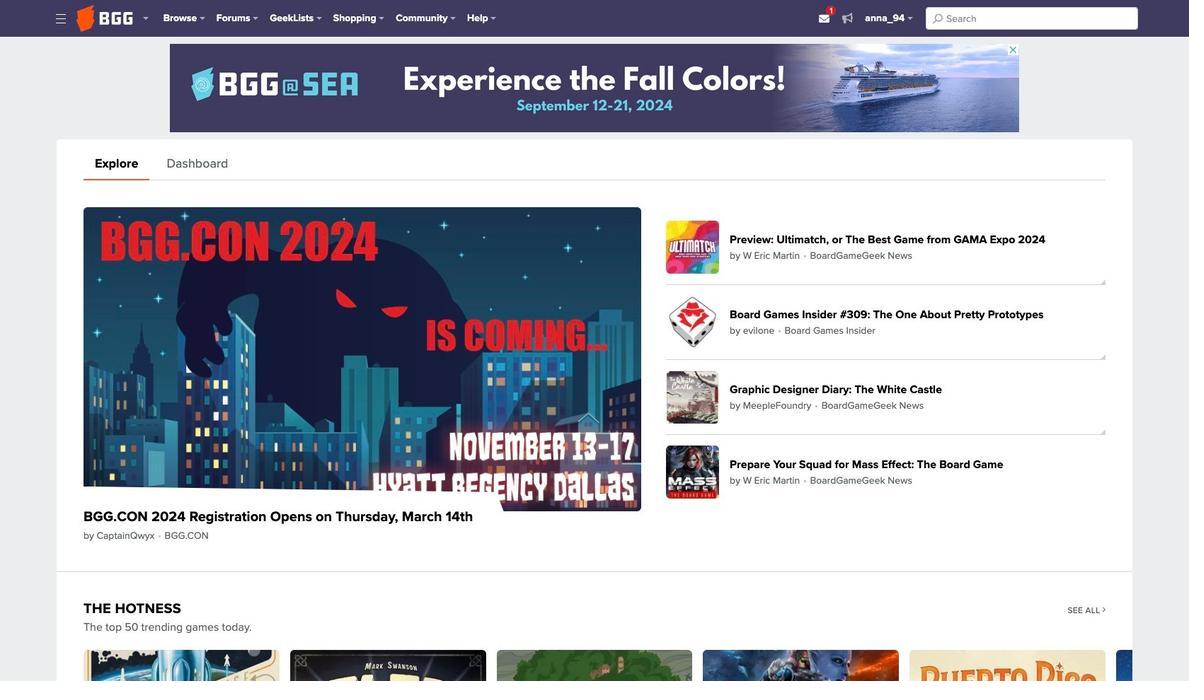 Task type: describe. For each thing, give the bounding box(es) containing it.
Search search field
[[926, 7, 1138, 30]]

advertisement element
[[170, 44, 1019, 132]]

bgg.con 2024 registration opens on thursday, march 14th primary thumbnail image
[[84, 207, 641, 512]]

envelope image
[[819, 13, 830, 24]]

prepare your squad for mass effect: the board game secondary thumbnail image
[[666, 446, 719, 499]]

mass effect: the board game – priority: hagalaz artwork image
[[703, 650, 899, 682]]

preview: ultimatch, or the best game from gama expo 2024 secondary thumbnail image
[[666, 221, 719, 274]]

magnifying glass image
[[933, 13, 943, 23]]

earthborne rangers artwork image
[[497, 650, 693, 682]]

bullhorn image
[[843, 12, 853, 23]]



Task type: vqa. For each thing, say whether or not it's contained in the screenshot.
password field
no



Task type: locate. For each thing, give the bounding box(es) containing it.
fled artwork image
[[290, 650, 486, 682]]

puerto rico 1897: special edition artwork image
[[910, 650, 1106, 682]]

star wars: unlimited – spark of rebellion artwork image
[[1116, 650, 1189, 682]]

chevron right image
[[1102, 607, 1106, 613]]

galactic cruise artwork image
[[84, 650, 279, 682]]

board games insider #309: the one about pretty prototypes secondary thumbnail image
[[666, 296, 719, 349]]

boardgame geek logo image
[[76, 5, 133, 32]]

graphic designer diary: the white castle secondary thumbnail image
[[666, 371, 719, 424]]



